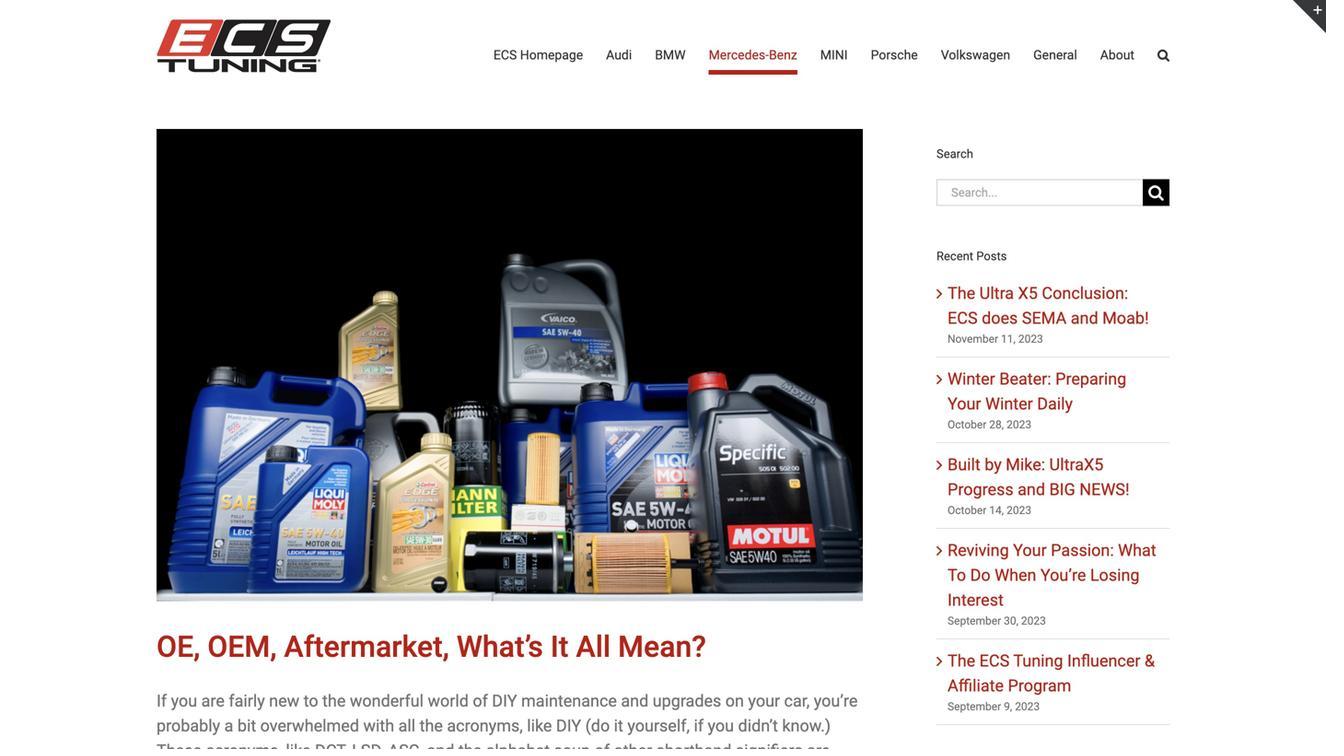 Task type: locate. For each thing, give the bounding box(es) containing it.
acronyms, up alphabet
[[447, 716, 523, 736]]

2023 inside 'winter beater: preparing your winter daily october 28, 2023'
[[1007, 418, 1032, 431]]

2023 right the 28,
[[1007, 418, 1032, 431]]

diy
[[492, 691, 517, 711], [556, 716, 582, 736]]

losing
[[1091, 566, 1140, 585]]

winter down november
[[948, 370, 996, 389]]

1 october from the top
[[948, 418, 987, 431]]

and down the conclusion:
[[1071, 309, 1099, 328]]

2023 right 14,
[[1007, 504, 1032, 517]]

2023 inside 'reviving your passion: what to do when you're losing interest september 30, 2023'
[[1022, 615, 1047, 628]]

interest
[[948, 591, 1004, 610]]

acronyms, down bit
[[206, 741, 282, 749]]

reviving your passion: what to do when you're losing interest september 30, 2023
[[948, 541, 1157, 628]]

0 vertical spatial your
[[948, 394, 982, 414]]

about
[[1101, 47, 1135, 63]]

bmw
[[655, 47, 686, 63]]

1 vertical spatial of
[[595, 741, 610, 749]]

0 vertical spatial the
[[948, 284, 976, 303]]

like
[[527, 716, 552, 736], [286, 741, 311, 749]]

of down (do
[[595, 741, 610, 749]]

2023 right 30, on the bottom right of the page
[[1022, 615, 1047, 628]]

1 vertical spatial diy
[[556, 716, 582, 736]]

ecs up november
[[948, 309, 978, 328]]

october left the 28,
[[948, 418, 987, 431]]

2023 right 11, on the right top of page
[[1019, 333, 1044, 346]]

1 horizontal spatial diy
[[556, 716, 582, 736]]

these
[[157, 741, 202, 749]]

0 vertical spatial october
[[948, 418, 987, 431]]

big
[[1050, 480, 1076, 499]]

shorthand
[[657, 741, 732, 749]]

to
[[948, 566, 967, 585]]

audi link
[[606, 0, 632, 111]]

1 vertical spatial september
[[948, 700, 1002, 713]]

1 vertical spatial like
[[286, 741, 311, 749]]

upgrades
[[653, 691, 722, 711]]

your inside 'reviving your passion: what to do when you're losing interest september 30, 2023'
[[1014, 541, 1047, 560]]

ecs tuning logo image
[[157, 19, 331, 72]]

2 the from the top
[[948, 651, 976, 671]]

2023
[[1019, 333, 1044, 346], [1007, 418, 1032, 431], [1007, 504, 1032, 517], [1022, 615, 1047, 628], [1015, 700, 1040, 713]]

your up when
[[1014, 541, 1047, 560]]

recent posts
[[937, 249, 1007, 263]]

september down the interest
[[948, 615, 1002, 628]]

the left ultra
[[948, 284, 976, 303]]

1 vertical spatial you
[[708, 716, 734, 736]]

1 vertical spatial ecs
[[948, 309, 978, 328]]

september down "affiliate"
[[948, 700, 1002, 713]]

0 horizontal spatial the
[[323, 691, 346, 711]]

the right "all"
[[420, 716, 443, 736]]

1 september from the top
[[948, 615, 1002, 628]]

winter up the 28,
[[986, 394, 1034, 414]]

ecs homepage link
[[494, 0, 583, 111]]

2 vertical spatial the
[[459, 741, 482, 749]]

september inside 'reviving your passion: what to do when you're losing interest september 30, 2023'
[[948, 615, 1002, 628]]

built by mike: ultrax5 progress and big news! october 14, 2023
[[948, 455, 1130, 517]]

the inside the ecs tuning influencer & affiliate program september 9, 2023
[[948, 651, 976, 671]]

audi
[[606, 47, 632, 63]]

1 horizontal spatial ecs
[[948, 309, 978, 328]]

0 horizontal spatial your
[[948, 394, 982, 414]]

ecs left homepage
[[494, 47, 517, 63]]

your
[[948, 394, 982, 414], [1014, 541, 1047, 560]]

and inside the ultra x5 conclusion: ecs does sema and moab! november 11, 2023
[[1071, 309, 1099, 328]]

1 vertical spatial october
[[948, 504, 987, 517]]

1 vertical spatial your
[[1014, 541, 1047, 560]]

new
[[269, 691, 300, 711]]

None search field
[[937, 179, 1170, 206]]

2 vertical spatial ecs
[[980, 651, 1010, 671]]

0 vertical spatial like
[[527, 716, 552, 736]]

on
[[726, 691, 744, 711]]

with
[[363, 716, 394, 736]]

october
[[948, 418, 987, 431], [948, 504, 987, 517]]

1 the from the top
[[948, 284, 976, 303]]

1 horizontal spatial the
[[420, 716, 443, 736]]

0 horizontal spatial ecs
[[494, 47, 517, 63]]

1 vertical spatial the
[[948, 651, 976, 671]]

september
[[948, 615, 1002, 628], [948, 700, 1002, 713]]

like up alphabet
[[527, 716, 552, 736]]

0 horizontal spatial acronyms,
[[206, 741, 282, 749]]

the up "affiliate"
[[948, 651, 976, 671]]

tuning
[[1014, 651, 1064, 671]]

section containing the ultra x5 conclusion: ecs does sema and moab!
[[937, 129, 1170, 749]]

ecs up "affiliate"
[[980, 651, 1010, 671]]

if you are fairly new to the wonderful world of diy maintenance and upgrades on your car, you're probably a bit overwhelmed with all the acronyms, like diy (do it yourself, if you didn't know.) these acronyms, like dct, lsd, asc, and the alphabet soup of other shorthand signifiers a
[[157, 691, 858, 749]]

2 september from the top
[[948, 700, 1002, 713]]

the
[[323, 691, 346, 711], [420, 716, 443, 736], [459, 741, 482, 749]]

Search... search field
[[937, 179, 1143, 206]]

when
[[995, 566, 1037, 585]]

mike:
[[1006, 455, 1046, 475]]

the
[[948, 284, 976, 303], [948, 651, 976, 671]]

the ecs tuning influencer & affiliate program link
[[948, 651, 1155, 696]]

by
[[985, 455, 1002, 475]]

0 horizontal spatial you
[[171, 691, 197, 711]]

diy up soup
[[556, 716, 582, 736]]

of right world
[[473, 691, 488, 711]]

2 october from the top
[[948, 504, 987, 517]]

passion:
[[1051, 541, 1115, 560]]

and inside built by mike: ultrax5 progress and big news! october 14, 2023
[[1018, 480, 1046, 499]]

mean?
[[618, 630, 707, 664]]

acronyms,
[[447, 716, 523, 736], [206, 741, 282, 749]]

you
[[171, 691, 197, 711], [708, 716, 734, 736]]

0 horizontal spatial like
[[286, 741, 311, 749]]

car,
[[785, 691, 810, 711]]

1 horizontal spatial your
[[1014, 541, 1047, 560]]

do
[[971, 566, 991, 585]]

0 horizontal spatial diy
[[492, 691, 517, 711]]

diy up alphabet
[[492, 691, 517, 711]]

the for the ecs tuning influencer & affiliate program
[[948, 651, 976, 671]]

soup
[[554, 741, 591, 749]]

the right to
[[323, 691, 346, 711]]

lsd,
[[352, 741, 384, 749]]

and down mike:
[[1018, 480, 1046, 499]]

ecs homepage
[[494, 47, 583, 63]]

your up the built
[[948, 394, 982, 414]]

you're
[[1041, 566, 1087, 585]]

2023 right 9,
[[1015, 700, 1040, 713]]

conclusion:
[[1042, 284, 1129, 303]]

wonderful
[[350, 691, 424, 711]]

section
[[937, 129, 1170, 749]]

october down progress
[[948, 504, 987, 517]]

2 horizontal spatial ecs
[[980, 651, 1010, 671]]

oe, oem, aftermarket, what's it all mean? link
[[157, 630, 707, 664]]

ultrax5
[[1050, 455, 1104, 475]]

0 vertical spatial september
[[948, 615, 1002, 628]]

the left alphabet
[[459, 741, 482, 749]]

the ultra x5 conclusion: ecs does sema and moab! link
[[948, 284, 1149, 328]]

1 horizontal spatial acronyms,
[[447, 716, 523, 736]]

it
[[551, 630, 569, 664]]

the inside the ultra x5 conclusion: ecs does sema and moab! november 11, 2023
[[948, 284, 976, 303]]

influencer
[[1068, 651, 1141, 671]]

0 vertical spatial ecs
[[494, 47, 517, 63]]

14,
[[990, 504, 1004, 517]]

like down overwhelmed
[[286, 741, 311, 749]]

mercedes-benz
[[709, 47, 798, 63]]

are
[[201, 691, 225, 711]]

you're
[[814, 691, 858, 711]]

of
[[473, 691, 488, 711], [595, 741, 610, 749]]

0 horizontal spatial of
[[473, 691, 488, 711]]

None submit
[[1143, 179, 1170, 206]]

probably
[[157, 716, 220, 736]]

reviving
[[948, 541, 1010, 560]]



Task type: vqa. For each thing, say whether or not it's contained in the screenshot.


Task type: describe. For each thing, give the bounding box(es) containing it.
ultra
[[980, 284, 1014, 303]]

0 vertical spatial of
[[473, 691, 488, 711]]

2023 inside the ultra x5 conclusion: ecs does sema and moab! november 11, 2023
[[1019, 333, 1044, 346]]

overwhelmed
[[260, 716, 359, 736]]

alphabet
[[486, 741, 550, 749]]

volkswagen link
[[941, 0, 1011, 111]]

beater:
[[1000, 370, 1052, 389]]

30,
[[1004, 615, 1019, 628]]

0 vertical spatial diy
[[492, 691, 517, 711]]

benz
[[769, 47, 798, 63]]

general
[[1034, 47, 1078, 63]]

and up it
[[621, 691, 649, 711]]

2023 inside the ecs tuning influencer & affiliate program september 9, 2023
[[1015, 700, 1040, 713]]

signifiers
[[736, 741, 803, 749]]

porsche link
[[871, 0, 918, 111]]

other
[[614, 741, 653, 749]]

the ultra x5 conclusion: ecs does sema and moab! november 11, 2023
[[948, 284, 1149, 346]]

your
[[749, 691, 780, 711]]

to
[[304, 691, 318, 711]]

reviving your passion: what to do when you're losing interest link
[[948, 541, 1157, 610]]

fairly
[[229, 691, 265, 711]]

news!
[[1080, 480, 1130, 499]]

(do
[[586, 716, 610, 736]]

&
[[1145, 651, 1155, 671]]

what's
[[457, 630, 543, 664]]

progress
[[948, 480, 1014, 499]]

0 vertical spatial acronyms,
[[447, 716, 523, 736]]

1 horizontal spatial like
[[527, 716, 552, 736]]

preparing
[[1056, 370, 1127, 389]]

affiliate
[[948, 676, 1004, 696]]

porsche
[[871, 47, 918, 63]]

didn't
[[738, 716, 778, 736]]

homepage
[[520, 47, 583, 63]]

none submit inside section
[[1143, 179, 1170, 206]]

1 vertical spatial the
[[420, 716, 443, 736]]

know.)
[[783, 716, 831, 736]]

oe, oem, aftermarket, what's it all mean?
[[157, 630, 707, 664]]

oe,
[[157, 630, 200, 664]]

built by mike: ultrax5 progress and big news! link
[[948, 455, 1130, 499]]

1 vertical spatial winter
[[986, 394, 1034, 414]]

1 horizontal spatial of
[[595, 741, 610, 749]]

mini link
[[821, 0, 848, 111]]

28,
[[990, 418, 1004, 431]]

search
[[937, 147, 974, 161]]

oem,
[[207, 630, 277, 664]]

all
[[399, 716, 416, 736]]

winter beater: preparing your winter daily october 28, 2023
[[948, 370, 1127, 431]]

bit
[[238, 716, 256, 736]]

mini
[[821, 47, 848, 63]]

2023 inside built by mike: ultrax5 progress and big news! october 14, 2023
[[1007, 504, 1032, 517]]

built
[[948, 455, 981, 475]]

if
[[694, 716, 704, 736]]

dct,
[[315, 741, 348, 749]]

0 vertical spatial you
[[171, 691, 197, 711]]

it
[[614, 716, 624, 736]]

mercedes-
[[709, 47, 769, 63]]

program
[[1008, 676, 1072, 696]]

world
[[428, 691, 469, 711]]

x5
[[1019, 284, 1038, 303]]

asc,
[[388, 741, 423, 749]]

daily
[[1038, 394, 1073, 414]]

a
[[224, 716, 233, 736]]

sema
[[1022, 309, 1067, 328]]

september inside the ecs tuning influencer & affiliate program september 9, 2023
[[948, 700, 1002, 713]]

ecs inside the ecs tuning influencer & affiliate program september 9, 2023
[[980, 651, 1010, 671]]

what
[[1119, 541, 1157, 560]]

aftermarket,
[[284, 630, 449, 664]]

posts
[[977, 249, 1007, 263]]

volkswagen
[[941, 47, 1011, 63]]

moab!
[[1103, 309, 1149, 328]]

yourself,
[[628, 716, 690, 736]]

the ecs tuning influencer & affiliate program september 9, 2023
[[948, 651, 1155, 713]]

1 horizontal spatial you
[[708, 716, 734, 736]]

october inside 'winter beater: preparing your winter daily october 28, 2023'
[[948, 418, 987, 431]]

9,
[[1004, 700, 1013, 713]]

bmw link
[[655, 0, 686, 111]]

11,
[[1002, 333, 1016, 346]]

november
[[948, 333, 999, 346]]

1 vertical spatial acronyms,
[[206, 741, 282, 749]]

0 vertical spatial the
[[323, 691, 346, 711]]

about link
[[1101, 0, 1135, 111]]

0 vertical spatial winter
[[948, 370, 996, 389]]

mercedes-benz link
[[709, 0, 798, 111]]

winter beater: preparing your winter daily link
[[948, 370, 1127, 414]]

recent
[[937, 249, 974, 263]]

maintenance
[[521, 691, 617, 711]]

if
[[157, 691, 167, 711]]

your inside 'winter beater: preparing your winter daily october 28, 2023'
[[948, 394, 982, 414]]

general link
[[1034, 0, 1078, 111]]

2 horizontal spatial the
[[459, 741, 482, 749]]

and right asc,
[[427, 741, 455, 749]]

the for the ultra x5 conclusion: ecs does sema and moab!
[[948, 284, 976, 303]]

october inside built by mike: ultrax5 progress and big news! october 14, 2023
[[948, 504, 987, 517]]

oe, oem, aftermarket, what's it all mean? image
[[157, 129, 863, 601]]

ecs inside the ultra x5 conclusion: ecs does sema and moab! november 11, 2023
[[948, 309, 978, 328]]



